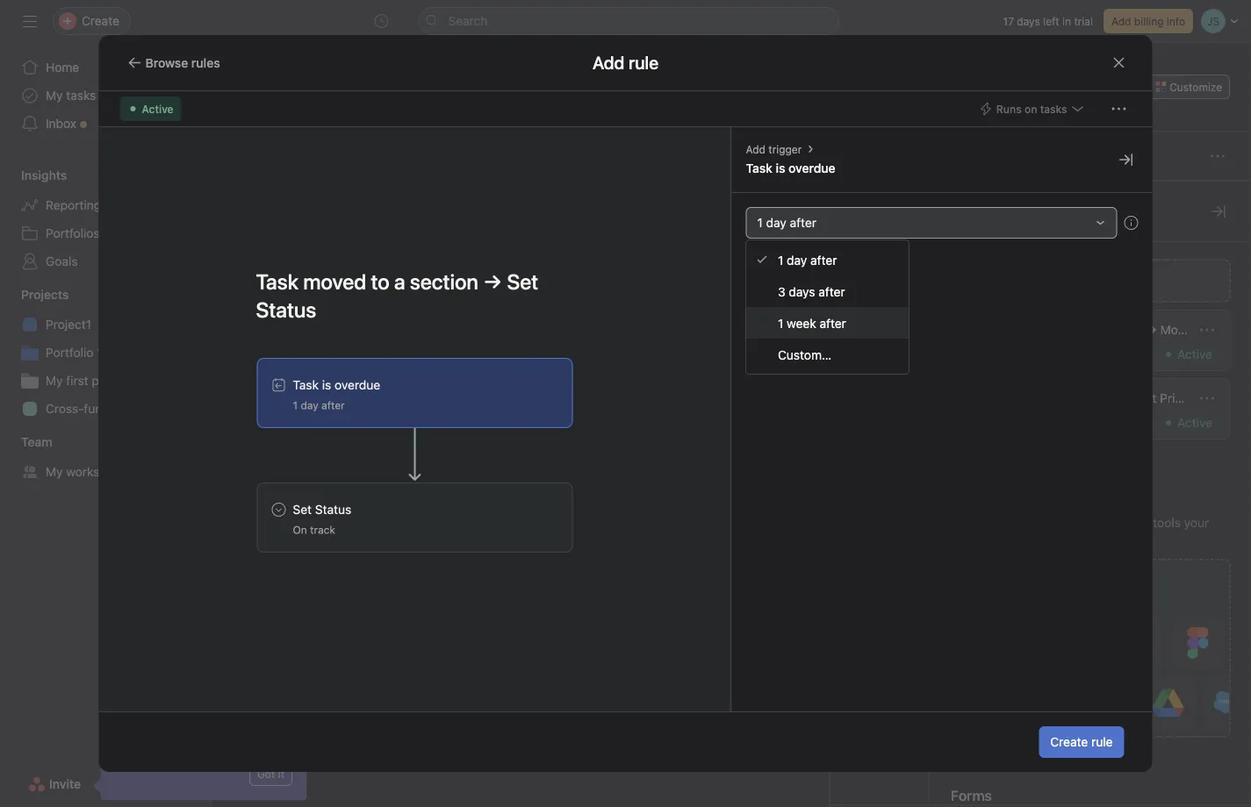 Task type: vqa. For each thing, say whether or not it's contained in the screenshot.
bottom days
yes



Task type: describe. For each thing, give the bounding box(es) containing it.
after for the '1 day after' dropdown button
[[790, 216, 817, 230]]

1 day after inside dropdown button
[[757, 216, 817, 230]]

add trigger button
[[746, 141, 802, 157]]

team
[[21, 435, 52, 450]]

draft project brief cell
[[212, 344, 769, 377]]

after up share timeline with teammates text box
[[321, 400, 345, 412]]

1 horizontal spatial the
[[1132, 516, 1150, 530]]

most.
[[1034, 535, 1066, 550]]

custom… link
[[746, 339, 909, 371]]

1 inside 'link'
[[97, 346, 102, 360]]

project1
[[46, 317, 91, 332]]

doing button
[[261, 482, 299, 514]]

section
[[1079, 391, 1120, 406]]

0 horizontal spatial task is overdue
[[293, 378, 380, 393]]

to do button
[[261, 306, 297, 338]]

portfolios
[[46, 226, 100, 241]]

after up 3 days after link
[[811, 253, 837, 267]]

invite a teammate to start collaborating in asana tooltip
[[96, 702, 306, 801]]

hide sidebar image
[[23, 14, 37, 28]]

add task… for second add task… row from the top of the page
[[282, 529, 341, 544]]

projects element
[[0, 279, 211, 427]]

runs on tasks
[[997, 103, 1067, 115]]

share button
[[1075, 75, 1133, 99]]

20
[[902, 354, 915, 367]]

1 vertical spatial active
[[1178, 347, 1213, 362]]

add for add task… button associated with 1st add task… row from the top of the page
[[282, 272, 305, 287]]

create
[[1050, 735, 1088, 750]]

1 horizontal spatial in
[[1063, 15, 1071, 27]]

portfolios link
[[11, 220, 200, 248]]

home link
[[11, 54, 200, 82]]

task
[[1195, 323, 1218, 337]]

Completed checkbox
[[256, 382, 277, 403]]

active button
[[120, 97, 181, 121]]

add for the add trigger button
[[746, 143, 766, 155]]

inbox link
[[11, 110, 200, 138]]

2 vertical spatial 1 day after
[[293, 400, 345, 412]]

0 vertical spatial →
[[1146, 323, 1157, 337]]

2 vertical spatial active
[[1178, 416, 1213, 430]]

task down the add trigger
[[746, 161, 773, 176]]

reporting
[[46, 198, 101, 213]]

0 horizontal spatial the
[[1013, 535, 1031, 550]]

to inside invite a teammate to start collaborating in asana got it
[[219, 715, 230, 730]]

tools
[[1153, 516, 1181, 530]]

1 day after link
[[746, 244, 909, 276]]

track
[[310, 524, 335, 537]]

asana
[[206, 735, 240, 749]]

moved
[[1013, 391, 1051, 406]]

task… for add task… button corresponding to second add task… row from the top of the page
[[308, 529, 341, 544]]

on
[[1025, 103, 1037, 115]]

forms
[[951, 788, 992, 805]]

got it button
[[249, 762, 292, 787]]

search list box
[[418, 7, 840, 35]]

on track
[[293, 524, 335, 537]]

cross-functional project plan link
[[11, 395, 211, 423]]

workflows
[[1044, 516, 1101, 530]]

add task… button for 1st add task… row from the top of the page
[[282, 270, 341, 289]]

my for my first portfolio
[[46, 374, 63, 388]]

1 vertical spatial 1 day after
[[778, 253, 837, 267]]

rules
[[951, 235, 987, 252]]

search
[[448, 14, 488, 28]]

1 week after link
[[746, 307, 909, 339]]

1 horizontal spatial priority
[[1160, 391, 1201, 406]]

assignee
[[776, 191, 821, 204]]

after for 1 week after link
[[820, 316, 846, 330]]

with
[[1105, 516, 1128, 530]]

date
[[904, 191, 926, 204]]

team button
[[0, 434, 52, 451]]

rule
[[1092, 735, 1113, 750]]

c
[[1246, 323, 1251, 337]]

goals
[[46, 254, 78, 269]]

it
[[278, 768, 285, 781]]

projects
[[21, 288, 69, 302]]

got
[[257, 768, 275, 781]]

my for my workspace
[[46, 465, 63, 479]]

2 horizontal spatial a
[[1236, 323, 1243, 337]]

1 week after
[[778, 316, 846, 330]]

custom…
[[778, 348, 832, 362]]

task left added
[[983, 323, 1009, 337]]

0 vertical spatial task is overdue
[[746, 161, 836, 176]]

2 horizontal spatial is
[[1013, 323, 1022, 337]]

my tasks
[[46, 88, 96, 103]]

build
[[951, 516, 979, 530]]

down arrow image
[[409, 429, 421, 481]]

rules for to do image
[[302, 315, 316, 329]]

my first portfolio
[[46, 374, 139, 388]]

2 add task… row from the top
[[212, 520, 1251, 553]]

john
[[801, 354, 825, 367]]

schedule kickoff meeting cell
[[212, 376, 769, 408]]

to do
[[261, 314, 297, 331]]

1 vertical spatial overdue
[[335, 378, 380, 393]]

left
[[1043, 15, 1060, 27]]

set status
[[293, 503, 351, 517]]

my tasks link
[[11, 82, 200, 110]]

share
[[1096, 81, 1125, 93]]

insights
[[21, 168, 67, 183]]

a inside invite a teammate to start collaborating in asana got it
[[149, 715, 156, 730]]

my workspace
[[46, 465, 127, 479]]

team
[[951, 535, 979, 550]]

projects button
[[0, 286, 69, 304]]

move
[[1161, 323, 1191, 337]]

completed checkbox for draft project brief text box
[[256, 350, 277, 371]]

workspace
[[66, 465, 127, 479]]

3
[[778, 284, 786, 299]]

1 horizontal spatial status
[[1090, 191, 1122, 204]]

teammate
[[159, 715, 216, 730]]

1 vertical spatial day
[[787, 253, 807, 267]]

to
[[261, 314, 276, 331]]

1 day after button
[[746, 207, 1117, 239]]

0 horizontal spatial priority
[[985, 191, 1021, 204]]

1 vertical spatial a
[[1069, 391, 1075, 406]]

customize button
[[1148, 75, 1230, 99]]

portfolio 1
[[46, 346, 102, 360]]

reporting link
[[11, 191, 200, 220]]

goals link
[[11, 248, 200, 276]]

1 right completed checkbox
[[293, 400, 298, 412]]

this
[[1079, 323, 1100, 337]]

row containing assignee
[[212, 181, 1251, 213]]

first
[[66, 374, 88, 388]]

to right moved at the right of the page
[[1054, 391, 1065, 406]]

create rule button
[[1039, 727, 1124, 759]]

browse rules button
[[120, 50, 228, 75]]



Task type: locate. For each thing, give the bounding box(es) containing it.
after
[[790, 216, 817, 230], [811, 253, 837, 267], [819, 284, 845, 299], [820, 316, 846, 330], [321, 400, 345, 412]]

1 vertical spatial task is overdue
[[293, 378, 380, 393]]

2 completed image from the top
[[256, 413, 277, 434]]

0 vertical spatial 1 day after
[[757, 216, 817, 230]]

cell for share timeline with teammates 'cell'
[[873, 407, 978, 440]]

overdue down draft project brief text box
[[335, 378, 380, 393]]

1 my from the top
[[46, 88, 63, 103]]

completed image for draft project brief text box
[[256, 350, 277, 371]]

teams element
[[0, 427, 211, 490]]

after down the 1 day after link
[[819, 284, 845, 299]]

share timeline with teammates cell
[[212, 407, 769, 440]]

0 vertical spatial priority
[[985, 191, 1021, 204]]

set right 'section'
[[1138, 391, 1157, 406]]

1 add task… row from the top
[[212, 263, 1251, 296]]

my down the team
[[46, 465, 63, 479]]

0 horizontal spatial days
[[789, 284, 815, 299]]

add left trigger at the right top
[[746, 143, 766, 155]]

day inside dropdown button
[[766, 216, 787, 230]]

1 horizontal spatial overdue
[[789, 161, 836, 176]]

1 vertical spatial my
[[46, 374, 63, 388]]

tasks inside dropdown button
[[1040, 103, 1067, 115]]

1 horizontal spatial days
[[1017, 15, 1040, 27]]

task moved to a section → set priority
[[983, 391, 1201, 406]]

customize
[[1170, 81, 1222, 93], [951, 201, 1035, 222]]

due
[[881, 191, 901, 204]]

js
[[998, 81, 1010, 93], [781, 354, 793, 367]]

0 vertical spatial a
[[1236, 323, 1243, 337]]

my inside the global element
[[46, 88, 63, 103]]

1 completed checkbox from the top
[[256, 350, 277, 371]]

invite inside invite a teammate to start collaborating in asana got it
[[115, 715, 146, 730]]

inbox
[[46, 116, 76, 131]]

1 horizontal spatial →
[[1146, 323, 1157, 337]]

active inside button
[[142, 103, 173, 115]]

my inside teams element
[[46, 465, 63, 479]]

integrated
[[983, 516, 1041, 530]]

js up runs
[[998, 81, 1010, 93]]

completed image up completed checkbox
[[256, 350, 277, 371]]

to right "task"
[[1222, 323, 1233, 337]]

0 horizontal spatial day
[[301, 400, 319, 412]]

a up the collaborating
[[149, 715, 156, 730]]

1 horizontal spatial set
[[1138, 391, 1157, 406]]

cell for schedule kickoff meeting cell
[[768, 376, 874, 408]]

add task… for 1st add task… row from the top of the page
[[282, 272, 341, 287]]

close side pane image
[[1119, 153, 1133, 167]]

cross-
[[46, 402, 84, 416]]

1 horizontal spatial a
[[1069, 391, 1075, 406]]

runs on tasks button
[[971, 97, 1093, 121]]

0 horizontal spatial is
[[322, 378, 331, 393]]

0 vertical spatial completed image
[[256, 350, 277, 371]]

invite for invite
[[49, 778, 81, 792]]

2 vertical spatial is
[[322, 378, 331, 393]]

2 vertical spatial a
[[149, 715, 156, 730]]

trigger
[[769, 143, 802, 155]]

1 left the week
[[778, 316, 784, 330]]

js button
[[994, 76, 1015, 97]]

after for 3 days after link
[[819, 284, 845, 299]]

row
[[212, 181, 1251, 213], [233, 213, 1230, 214], [212, 344, 1251, 377], [212, 376, 1251, 408], [212, 407, 1251, 440], [212, 439, 1251, 472], [212, 602, 1251, 635], [212, 683, 1251, 717]]

0 horizontal spatial a
[[149, 715, 156, 730]]

1 vertical spatial →
[[1124, 391, 1135, 406]]

a left the c
[[1236, 323, 1243, 337]]

0 horizontal spatial overdue
[[335, 378, 380, 393]]

trial
[[1074, 15, 1093, 27]]

do
[[280, 314, 297, 331]]

is
[[776, 161, 785, 176], [1013, 323, 1022, 337], [322, 378, 331, 393]]

insights element
[[0, 160, 211, 279]]

2 vertical spatial day
[[301, 400, 319, 412]]

in right left
[[1063, 15, 1071, 27]]

0 horizontal spatial set
[[293, 503, 312, 517]]

1 down the add trigger
[[757, 216, 763, 230]]

header to do tree grid
[[212, 344, 1251, 472]]

1 vertical spatial project
[[143, 402, 183, 416]]

Add a name for this rule text field
[[245, 262, 573, 330]]

week
[[787, 316, 816, 330]]

0 horizontal spatial invite
[[49, 778, 81, 792]]

1 vertical spatial js
[[781, 354, 793, 367]]

to left this
[[1064, 323, 1076, 337]]

1 horizontal spatial js
[[998, 81, 1010, 93]]

billing
[[1134, 15, 1164, 27]]

cell down the john smith
[[768, 376, 874, 408]]

add task…
[[282, 272, 341, 287], [282, 529, 341, 544]]

day
[[766, 216, 787, 230], [787, 253, 807, 267], [301, 400, 319, 412]]

task
[[746, 161, 773, 176], [983, 323, 1009, 337], [293, 378, 319, 393], [983, 391, 1009, 406]]

plan
[[187, 402, 211, 416]]

john smith
[[801, 354, 857, 367]]

Completed checkbox
[[256, 350, 277, 371], [256, 413, 277, 434]]

add task… button up rules for to do image
[[282, 270, 341, 289]]

status
[[1090, 191, 1122, 204], [315, 503, 351, 517]]

0 vertical spatial js
[[998, 81, 1010, 93]]

0 horizontal spatial status
[[315, 503, 351, 517]]

customize up rules on the top of page
[[951, 201, 1035, 222]]

tasks right on
[[1040, 103, 1067, 115]]

1 day after up 3 days after
[[778, 253, 837, 267]]

add task… button down set status
[[282, 527, 341, 547]]

2 task… from the top
[[308, 529, 341, 544]]

3 my from the top
[[46, 465, 63, 479]]

0 vertical spatial invite
[[115, 715, 146, 730]]

days for left
[[1017, 15, 1040, 27]]

1 horizontal spatial invite
[[115, 715, 146, 730]]

the right with
[[1132, 516, 1150, 530]]

0 vertical spatial day
[[766, 216, 787, 230]]

uses
[[983, 535, 1009, 550]]

0 vertical spatial customize
[[1170, 81, 1222, 93]]

1 horizontal spatial customize
[[1170, 81, 1222, 93]]

1 day after down assignee at the top of page
[[757, 216, 817, 230]]

portfolio 1 link
[[11, 339, 200, 367]]

day right completed image
[[301, 400, 319, 412]]

task… right on on the bottom left of the page
[[308, 529, 341, 544]]

project right this
[[1103, 323, 1143, 337]]

1 horizontal spatial project
[[1103, 323, 1143, 337]]

add trigger
[[746, 143, 802, 155]]

overdue up assignee at the top of page
[[789, 161, 836, 176]]

1 vertical spatial days
[[789, 284, 815, 299]]

1 vertical spatial add task… button
[[282, 527, 341, 547]]

add task… button
[[282, 270, 341, 289], [282, 527, 341, 547]]

js inside button
[[998, 81, 1010, 93]]

add left billing on the right of page
[[1112, 15, 1131, 27]]

1 add task… button from the top
[[282, 270, 341, 289]]

1 vertical spatial status
[[315, 503, 351, 517]]

completed checkbox inside share timeline with teammates 'cell'
[[256, 413, 277, 434]]

17 days left in trial
[[1003, 15, 1093, 27]]

0 vertical spatial project
[[1103, 323, 1143, 337]]

0 vertical spatial set
[[1138, 391, 1157, 406]]

cell down 20
[[873, 407, 978, 440]]

insights button
[[0, 167, 67, 184]]

collaborating
[[115, 735, 189, 749]]

1 vertical spatial add task… row
[[212, 520, 1251, 553]]

days right 3
[[789, 284, 815, 299]]

0 horizontal spatial project
[[143, 402, 183, 416]]

add
[[1112, 15, 1131, 27], [746, 143, 766, 155], [282, 272, 305, 287], [282, 529, 305, 544]]

close details image
[[1212, 205, 1226, 219]]

→ right 'section'
[[1124, 391, 1135, 406]]

status up track
[[315, 503, 351, 517]]

priority down move
[[1160, 391, 1201, 406]]

day down assignee at the top of page
[[766, 216, 787, 230]]

1 vertical spatial customize
[[951, 201, 1035, 222]]

2 add task… button from the top
[[282, 527, 341, 547]]

completed image
[[256, 382, 277, 403]]

task is added to this project → move task to a c
[[983, 323, 1251, 337]]

1 add task… from the top
[[282, 272, 341, 287]]

None text field
[[285, 59, 524, 90]]

1 vertical spatial completed checkbox
[[256, 413, 277, 434]]

functional
[[84, 402, 140, 416]]

task is overdue down trigger at the right top
[[746, 161, 836, 176]]

the
[[1132, 516, 1150, 530], [1013, 535, 1031, 550]]

1 vertical spatial set
[[293, 503, 312, 517]]

completed image down completed image
[[256, 413, 277, 434]]

0 vertical spatial is
[[776, 161, 785, 176]]

0 vertical spatial overdue
[[789, 161, 836, 176]]

day up 3 days after
[[787, 253, 807, 267]]

0 vertical spatial in
[[1063, 15, 1071, 27]]

task is overdue down draft project brief text box
[[293, 378, 380, 393]]

the down integrated
[[1013, 535, 1031, 550]]

1 vertical spatial is
[[1013, 323, 1022, 337]]

0 vertical spatial add task… row
[[212, 263, 1251, 296]]

1 vertical spatial in
[[192, 735, 202, 749]]

task… for add task… button associated with 1st add task… row from the top of the page
[[308, 272, 341, 287]]

0 vertical spatial task…
[[308, 272, 341, 287]]

a left 'section'
[[1069, 391, 1075, 406]]

1 vertical spatial priority
[[1160, 391, 1201, 406]]

to
[[1064, 323, 1076, 337], [1222, 323, 1233, 337], [1054, 391, 1065, 406], [219, 715, 230, 730]]

1 horizontal spatial tasks
[[1040, 103, 1067, 115]]

1 horizontal spatial is
[[776, 161, 785, 176]]

runs
[[997, 103, 1022, 115]]

completed checkbox up completed checkbox
[[256, 350, 277, 371]]

0 horizontal spatial →
[[1124, 391, 1135, 406]]

0 vertical spatial the
[[1132, 516, 1150, 530]]

completed image
[[256, 350, 277, 371], [256, 413, 277, 434]]

completed image for share timeline with teammates text box
[[256, 413, 277, 434]]

portfolio
[[46, 346, 93, 360]]

17
[[1003, 15, 1014, 27]]

after right the week
[[820, 316, 846, 330]]

2 horizontal spatial day
[[787, 253, 807, 267]]

status down close side pane 'icon'
[[1090, 191, 1122, 204]]

in inside invite a teammate to start collaborating in asana got it
[[192, 735, 202, 749]]

0 vertical spatial days
[[1017, 15, 1040, 27]]

add up do
[[282, 272, 305, 287]]

2 add task… from the top
[[282, 529, 341, 544]]

0 vertical spatial completed checkbox
[[256, 350, 277, 371]]

add task… down set status
[[282, 529, 341, 544]]

completed image inside draft project brief cell
[[256, 350, 277, 371]]

0 vertical spatial active
[[142, 103, 173, 115]]

0 vertical spatial my
[[46, 88, 63, 103]]

Draft project brief text field
[[277, 352, 388, 369]]

completed checkbox inside draft project brief cell
[[256, 350, 277, 371]]

my for my tasks
[[46, 88, 63, 103]]

1 completed image from the top
[[256, 350, 277, 371]]

completed checkbox for share timeline with teammates text box
[[256, 413, 277, 434]]

1 horizontal spatial day
[[766, 216, 787, 230]]

in
[[1063, 15, 1071, 27], [192, 735, 202, 749]]

tasks down the home
[[66, 88, 96, 103]]

days for after
[[789, 284, 815, 299]]

1 task… from the top
[[308, 272, 341, 287]]

my workspace link
[[11, 458, 200, 486]]

1 day after down draft project brief text box
[[293, 400, 345, 412]]

customize down "info"
[[1170, 81, 1222, 93]]

1 vertical spatial invite
[[49, 778, 81, 792]]

is down draft project brief text box
[[322, 378, 331, 393]]

Schedule kickoff meeting text field
[[277, 383, 430, 401]]

browse rules
[[145, 55, 220, 70]]

1 vertical spatial add task…
[[282, 529, 341, 544]]

add task… up rules for to do image
[[282, 272, 341, 287]]

your
[[1184, 516, 1209, 530]]

1 down project1 link
[[97, 346, 102, 360]]

added
[[1025, 323, 1061, 337]]

set
[[1138, 391, 1157, 406], [293, 503, 312, 517]]

days
[[1017, 15, 1040, 27], [789, 284, 815, 299]]

task down draft project brief text box
[[293, 378, 319, 393]]

my
[[46, 88, 63, 103], [46, 374, 63, 388], [46, 465, 63, 479]]

is left added
[[1013, 323, 1022, 337]]

due date
[[881, 191, 926, 204]]

a
[[1236, 323, 1243, 337], [1069, 391, 1075, 406], [149, 715, 156, 730]]

in down 'teammate'
[[192, 735, 202, 749]]

customize inside dropdown button
[[1170, 81, 1222, 93]]

js inside 'header to do' tree grid
[[781, 354, 793, 367]]

is down trigger at the right top
[[776, 161, 785, 176]]

cross-functional project plan
[[46, 402, 211, 416]]

0 horizontal spatial tasks
[[66, 88, 96, 103]]

1 inside dropdown button
[[757, 216, 763, 230]]

1 vertical spatial the
[[1013, 535, 1031, 550]]

0 horizontal spatial customize
[[951, 201, 1035, 222]]

priority up rules on the top of page
[[985, 191, 1021, 204]]

1 up 3
[[778, 253, 784, 267]]

invite button
[[17, 769, 92, 801]]

1 horizontal spatial task is overdue
[[746, 161, 836, 176]]

1 vertical spatial completed image
[[256, 413, 277, 434]]

0 vertical spatial status
[[1090, 191, 1122, 204]]

task left moved at the right of the page
[[983, 391, 1009, 406]]

days right 17
[[1017, 15, 1040, 27]]

my left first
[[46, 374, 63, 388]]

row containing js
[[212, 344, 1251, 377]]

0 vertical spatial add task… button
[[282, 270, 341, 289]]

invite inside button
[[49, 778, 81, 792]]

project1 link
[[11, 311, 200, 339]]

close this dialog image
[[1112, 56, 1126, 70]]

2 vertical spatial my
[[46, 465, 63, 479]]

completed checkbox down completed image
[[256, 413, 277, 434]]

1
[[757, 216, 763, 230], [778, 253, 784, 267], [778, 316, 784, 330], [97, 346, 102, 360], [293, 400, 298, 412]]

add billing info button
[[1104, 9, 1193, 33]]

completed image inside share timeline with teammates 'cell'
[[256, 413, 277, 434]]

Share timeline with teammates text field
[[277, 415, 460, 432]]

portfolio
[[92, 374, 139, 388]]

add task… button for second add task… row from the top of the page
[[282, 527, 341, 547]]

add task… row
[[212, 263, 1251, 296], [212, 520, 1251, 553]]

my up the inbox in the left of the page
[[46, 88, 63, 103]]

tasks inside the global element
[[66, 88, 96, 103]]

after inside dropdown button
[[790, 216, 817, 230]]

→
[[1146, 323, 1157, 337], [1124, 391, 1135, 406]]

2 completed checkbox from the top
[[256, 413, 277, 434]]

project inside 'link'
[[143, 402, 183, 416]]

set up on on the bottom left of the page
[[293, 503, 312, 517]]

add for add task… button corresponding to second add task… row from the top of the page
[[282, 529, 305, 544]]

build integrated workflows with the tools your team uses the most.
[[951, 516, 1209, 550]]

home
[[46, 60, 79, 75]]

invite for invite a teammate to start collaborating in asana got it
[[115, 715, 146, 730]]

0 vertical spatial add task…
[[282, 272, 341, 287]]

after down assignee at the top of page
[[790, 216, 817, 230]]

search button
[[418, 7, 840, 35]]

0 horizontal spatial in
[[192, 735, 202, 749]]

0 horizontal spatial js
[[781, 354, 793, 367]]

cell
[[768, 376, 874, 408], [873, 407, 978, 440]]

1 vertical spatial task…
[[308, 529, 341, 544]]

2 my from the top
[[46, 374, 63, 388]]

task… up rules for to do image
[[308, 272, 341, 287]]

to up asana
[[219, 715, 230, 730]]

project left plan
[[143, 402, 183, 416]]

→ left move
[[1146, 323, 1157, 337]]

add left track
[[282, 529, 305, 544]]

1 day after
[[757, 216, 817, 230], [778, 253, 837, 267], [293, 400, 345, 412]]

js left john
[[781, 354, 793, 367]]

global element
[[0, 43, 211, 148]]

my inside the "projects" element
[[46, 374, 63, 388]]



